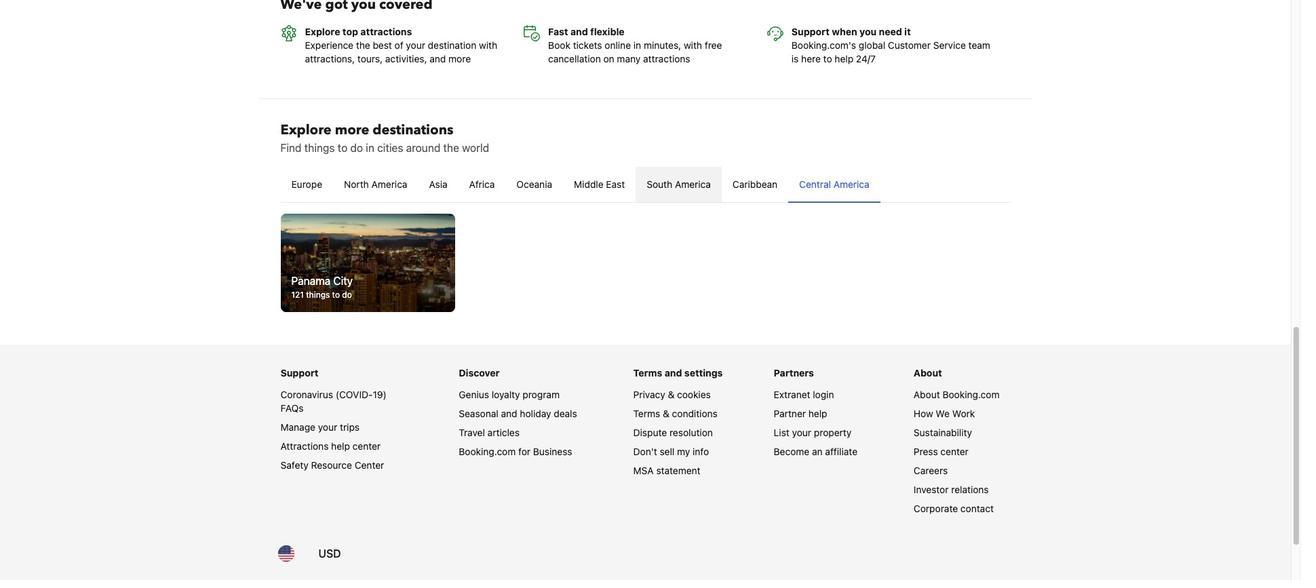 Task type: locate. For each thing, give the bounding box(es) containing it.
sustainability link
[[914, 427, 973, 438]]

do left cities
[[351, 142, 363, 154]]

how we work
[[914, 408, 976, 419]]

help up safety resource center
[[331, 440, 350, 452]]

the inside explore top attractions experience the best of your destination with attractions, tours, activities, and more
[[356, 40, 370, 51]]

around
[[406, 142, 441, 154]]

1 vertical spatial in
[[366, 142, 375, 154]]

terms
[[634, 367, 663, 379], [634, 408, 661, 419]]

2 with from the left
[[684, 40, 703, 51]]

attractions
[[281, 440, 329, 452]]

0 vertical spatial &
[[668, 389, 675, 400]]

usd button
[[311, 538, 349, 570]]

0 vertical spatial do
[[351, 142, 363, 154]]

0 horizontal spatial more
[[335, 121, 370, 139]]

1 horizontal spatial booking.com
[[943, 389, 1000, 400]]

0 vertical spatial more
[[449, 53, 471, 65]]

and up privacy & cookies
[[665, 367, 683, 379]]

0 horizontal spatial booking.com
[[459, 446, 516, 457]]

2 terms from the top
[[634, 408, 661, 419]]

in inside explore more destinations find things to do in cities around the world
[[366, 142, 375, 154]]

0 horizontal spatial your
[[318, 421, 338, 433]]

more inside explore top attractions experience the best of your destination with attractions, tours, activities, and more
[[449, 53, 471, 65]]

more down destination
[[449, 53, 471, 65]]

2 horizontal spatial help
[[835, 53, 854, 65]]

explore more destinations find things to do in cities around the world
[[281, 121, 489, 154]]

list your property link
[[774, 427, 852, 438]]

destinations
[[373, 121, 454, 139]]

0 vertical spatial to
[[824, 53, 833, 65]]

your up attractions help center
[[318, 421, 338, 433]]

2 about from the top
[[914, 389, 941, 400]]

3 america from the left
[[834, 179, 870, 190]]

terms up privacy
[[634, 367, 663, 379]]

center up center
[[353, 440, 381, 452]]

and up tickets
[[571, 26, 588, 37]]

privacy & cookies
[[634, 389, 711, 400]]

0 vertical spatial in
[[634, 40, 642, 51]]

attractions
[[361, 26, 412, 37], [644, 53, 691, 65]]

america
[[372, 179, 408, 190], [675, 179, 711, 190], [834, 179, 870, 190]]

1 horizontal spatial your
[[406, 40, 426, 51]]

with inside fast and flexible book tickets online in minutes, with free cancellation on many attractions
[[684, 40, 703, 51]]

msa
[[634, 465, 654, 476]]

north
[[344, 179, 369, 190]]

1 horizontal spatial help
[[809, 408, 828, 419]]

help inside support when you need it booking.com's global customer service team is here to help 24/7
[[835, 53, 854, 65]]

booking.com's
[[792, 40, 857, 51]]

how we work link
[[914, 408, 976, 419]]

your down 'partner help' at the right bottom of page
[[793, 427, 812, 438]]

1 vertical spatial things
[[306, 290, 330, 300]]

genius loyalty program
[[459, 389, 560, 400]]

the up tours,
[[356, 40, 370, 51]]

to down city
[[332, 290, 340, 300]]

1 vertical spatial terms
[[634, 408, 661, 419]]

1 with from the left
[[479, 40, 498, 51]]

central
[[800, 179, 832, 190]]

1 horizontal spatial more
[[449, 53, 471, 65]]

list your property
[[774, 427, 852, 438]]

tab list
[[281, 167, 1011, 204]]

fast and flexible book tickets online in minutes, with free cancellation on many attractions
[[549, 26, 723, 65]]

press
[[914, 446, 939, 457]]

24/7
[[857, 53, 876, 65]]

seasonal and holiday deals
[[459, 408, 577, 419]]

help left 24/7
[[835, 53, 854, 65]]

0 vertical spatial things
[[305, 142, 335, 154]]

partner
[[774, 408, 806, 419]]

caribbean
[[733, 179, 778, 190]]

south
[[647, 179, 673, 190]]

asia
[[429, 179, 448, 190]]

south america button
[[636, 167, 722, 202]]

1 horizontal spatial in
[[634, 40, 642, 51]]

2 vertical spatial to
[[332, 290, 340, 300]]

things right find in the top of the page
[[305, 142, 335, 154]]

safety
[[281, 459, 309, 471]]

booking.com down travel articles
[[459, 446, 516, 457]]

0 vertical spatial attractions
[[361, 26, 412, 37]]

terms down privacy
[[634, 408, 661, 419]]

city
[[334, 275, 353, 287]]

0 vertical spatial explore
[[305, 26, 340, 37]]

america right the central
[[834, 179, 870, 190]]

to inside support when you need it booking.com's global customer service team is here to help 24/7
[[824, 53, 833, 65]]

1 horizontal spatial with
[[684, 40, 703, 51]]

your for list your property
[[793, 427, 812, 438]]

help for partner help
[[809, 408, 828, 419]]

1 horizontal spatial america
[[675, 179, 711, 190]]

resolution
[[670, 427, 713, 438]]

do down city
[[342, 290, 352, 300]]

0 vertical spatial support
[[792, 26, 830, 37]]

middle
[[574, 179, 604, 190]]

1 terms from the top
[[634, 367, 663, 379]]

attractions help center
[[281, 440, 381, 452]]

world
[[462, 142, 489, 154]]

travel articles
[[459, 427, 520, 438]]

0 horizontal spatial with
[[479, 40, 498, 51]]

destination
[[428, 40, 477, 51]]

become
[[774, 446, 810, 457]]

america right south
[[675, 179, 711, 190]]

1 vertical spatial more
[[335, 121, 370, 139]]

0 vertical spatial booking.com
[[943, 389, 1000, 400]]

explore for explore top attractions
[[305, 26, 340, 37]]

about up about booking.com 'link'
[[914, 367, 943, 379]]

with left free
[[684, 40, 703, 51]]

in left cities
[[366, 142, 375, 154]]

extranet login
[[774, 389, 835, 400]]

& down privacy & cookies
[[663, 408, 670, 419]]

things
[[305, 142, 335, 154], [306, 290, 330, 300]]

articles
[[488, 427, 520, 438]]

msa statement link
[[634, 465, 701, 476]]

your inside explore top attractions experience the best of your destination with attractions, tours, activities, and more
[[406, 40, 426, 51]]

and down the genius loyalty program
[[501, 408, 518, 419]]

2 america from the left
[[675, 179, 711, 190]]

about up how
[[914, 389, 941, 400]]

to down booking.com's
[[824, 53, 833, 65]]

about for about booking.com
[[914, 389, 941, 400]]

explore
[[305, 26, 340, 37], [281, 121, 332, 139]]

find
[[281, 142, 302, 154]]

in up many
[[634, 40, 642, 51]]

we
[[936, 408, 950, 419]]

america for north america
[[372, 179, 408, 190]]

central america
[[800, 179, 870, 190]]

0 vertical spatial help
[[835, 53, 854, 65]]

1 horizontal spatial attractions
[[644, 53, 691, 65]]

cities
[[377, 142, 403, 154]]

tours,
[[358, 53, 383, 65]]

1 horizontal spatial the
[[444, 142, 460, 154]]

more inside explore more destinations find things to do in cities around the world
[[335, 121, 370, 139]]

and down destination
[[430, 53, 446, 65]]

& up terms & conditions
[[668, 389, 675, 400]]

top
[[343, 26, 358, 37]]

safety resource center
[[281, 459, 384, 471]]

flexible
[[591, 26, 625, 37]]

terms for terms & conditions
[[634, 408, 661, 419]]

the left world
[[444, 142, 460, 154]]

help for attractions help center
[[331, 440, 350, 452]]

panama
[[292, 275, 331, 287]]

extranet login link
[[774, 389, 835, 400]]

genius
[[459, 389, 489, 400]]

asia button
[[418, 167, 459, 202]]

2 horizontal spatial your
[[793, 427, 812, 438]]

with inside explore top attractions experience the best of your destination with attractions, tours, activities, and more
[[479, 40, 498, 51]]

middle east button
[[563, 167, 636, 202]]

africa button
[[459, 167, 506, 202]]

0 horizontal spatial the
[[356, 40, 370, 51]]

1 vertical spatial the
[[444, 142, 460, 154]]

with right destination
[[479, 40, 498, 51]]

help up list your property link
[[809, 408, 828, 419]]

do inside explore more destinations find things to do in cities around the world
[[351, 142, 363, 154]]

explore up find in the top of the page
[[281, 121, 332, 139]]

panama city image
[[281, 214, 455, 312]]

0 horizontal spatial attractions
[[361, 26, 412, 37]]

2 vertical spatial help
[[331, 440, 350, 452]]

1 america from the left
[[372, 179, 408, 190]]

0 horizontal spatial america
[[372, 179, 408, 190]]

1 vertical spatial help
[[809, 408, 828, 419]]

things down panama
[[306, 290, 330, 300]]

coronavirus (covid-19) faqs link
[[281, 389, 387, 414]]

booking.com up the work
[[943, 389, 1000, 400]]

attractions up "best"
[[361, 26, 412, 37]]

center down sustainability link
[[941, 446, 969, 457]]

1 horizontal spatial support
[[792, 26, 830, 37]]

center
[[353, 440, 381, 452], [941, 446, 969, 457]]

1 vertical spatial &
[[663, 408, 670, 419]]

seasonal
[[459, 408, 499, 419]]

here
[[802, 53, 821, 65]]

0 horizontal spatial help
[[331, 440, 350, 452]]

and inside explore top attractions experience the best of your destination with attractions, tours, activities, and more
[[430, 53, 446, 65]]

your up activities,
[[406, 40, 426, 51]]

explore inside explore top attractions experience the best of your destination with attractions, tours, activities, and more
[[305, 26, 340, 37]]

support for support when you need it booking.com's global customer service team is here to help 24/7
[[792, 26, 830, 37]]

support up booking.com's
[[792, 26, 830, 37]]

of
[[395, 40, 404, 51]]

1 vertical spatial attractions
[[644, 53, 691, 65]]

2 horizontal spatial america
[[834, 179, 870, 190]]

genius loyalty program link
[[459, 389, 560, 400]]

on
[[604, 53, 615, 65]]

program
[[523, 389, 560, 400]]

1 vertical spatial to
[[338, 142, 348, 154]]

1 vertical spatial booking.com
[[459, 446, 516, 457]]

1 vertical spatial about
[[914, 389, 941, 400]]

more up the north
[[335, 121, 370, 139]]

east
[[606, 179, 625, 190]]

0 horizontal spatial support
[[281, 367, 319, 379]]

explore up experience
[[305, 26, 340, 37]]

to
[[824, 53, 833, 65], [338, 142, 348, 154], [332, 290, 340, 300]]

explore top attractions experience the best of your destination with attractions, tours, activities, and more
[[305, 26, 498, 65]]

explore inside explore more destinations find things to do in cities around the world
[[281, 121, 332, 139]]

to inside explore more destinations find things to do in cities around the world
[[338, 142, 348, 154]]

america right the north
[[372, 179, 408, 190]]

resource
[[311, 459, 352, 471]]

don't sell my info link
[[634, 446, 709, 457]]

1 vertical spatial support
[[281, 367, 319, 379]]

and for fast and flexible book tickets online in minutes, with free cancellation on many attractions
[[571, 26, 588, 37]]

1 vertical spatial do
[[342, 290, 352, 300]]

attractions help center link
[[281, 440, 381, 452]]

0 vertical spatial the
[[356, 40, 370, 51]]

1 vertical spatial explore
[[281, 121, 332, 139]]

0 horizontal spatial in
[[366, 142, 375, 154]]

loyalty
[[492, 389, 520, 400]]

1 about from the top
[[914, 367, 943, 379]]

conditions
[[672, 408, 718, 419]]

and inside fast and flexible book tickets online in minutes, with free cancellation on many attractions
[[571, 26, 588, 37]]

0 vertical spatial terms
[[634, 367, 663, 379]]

support inside support when you need it booking.com's global customer service team is here to help 24/7
[[792, 26, 830, 37]]

to up the north
[[338, 142, 348, 154]]

attractions down minutes,
[[644, 53, 691, 65]]

free
[[705, 40, 723, 51]]

0 vertical spatial about
[[914, 367, 943, 379]]

an
[[813, 446, 823, 457]]

support up the coronavirus
[[281, 367, 319, 379]]

business
[[533, 446, 573, 457]]

your for manage your trips
[[318, 421, 338, 433]]



Task type: describe. For each thing, give the bounding box(es) containing it.
list
[[774, 427, 790, 438]]

usd
[[319, 548, 341, 560]]

america for central america
[[834, 179, 870, 190]]

terms for terms and settings
[[634, 367, 663, 379]]

manage
[[281, 421, 316, 433]]

oceania button
[[506, 167, 563, 202]]

about booking.com
[[914, 389, 1000, 400]]

need
[[879, 26, 903, 37]]

in inside fast and flexible book tickets online in minutes, with free cancellation on many attractions
[[634, 40, 642, 51]]

corporate contact
[[914, 503, 994, 514]]

my
[[677, 446, 691, 457]]

msa statement
[[634, 465, 701, 476]]

fast
[[549, 26, 569, 37]]

support for support
[[281, 367, 319, 379]]

privacy
[[634, 389, 666, 400]]

to inside panama city 121 things to do
[[332, 290, 340, 300]]

online
[[605, 40, 631, 51]]

and for seasonal and holiday deals
[[501, 408, 518, 419]]

privacy & cookies link
[[634, 389, 711, 400]]

america for south america
[[675, 179, 711, 190]]

investor relations
[[914, 484, 989, 495]]

121
[[292, 290, 304, 300]]

things inside panama city 121 things to do
[[306, 290, 330, 300]]

terms & conditions
[[634, 408, 718, 419]]

info
[[693, 446, 709, 457]]

support when you need it booking.com's global customer service team is here to help 24/7
[[792, 26, 991, 65]]

corporate
[[914, 503, 959, 514]]

contact
[[961, 503, 994, 514]]

become an affiliate link
[[774, 446, 858, 457]]

sell
[[660, 446, 675, 457]]

middle east
[[574, 179, 625, 190]]

partner help link
[[774, 408, 828, 419]]

work
[[953, 408, 976, 419]]

0 horizontal spatial center
[[353, 440, 381, 452]]

dispute
[[634, 427, 667, 438]]

tab list containing europe
[[281, 167, 1011, 204]]

discover
[[459, 367, 500, 379]]

you
[[860, 26, 877, 37]]

attractions inside explore top attractions experience the best of your destination with attractions, tours, activities, and more
[[361, 26, 412, 37]]

property
[[814, 427, 852, 438]]

careers link
[[914, 465, 948, 476]]

is
[[792, 53, 799, 65]]

coronavirus
[[281, 389, 333, 400]]

partner help
[[774, 408, 828, 419]]

travel articles link
[[459, 427, 520, 438]]

europe
[[292, 179, 322, 190]]

do inside panama city 121 things to do
[[342, 290, 352, 300]]

europe button
[[281, 167, 333, 202]]

become an affiliate
[[774, 446, 858, 457]]

north america button
[[333, 167, 418, 202]]

the inside explore more destinations find things to do in cities around the world
[[444, 142, 460, 154]]

it
[[905, 26, 911, 37]]

experience
[[305, 40, 354, 51]]

1 horizontal spatial center
[[941, 446, 969, 457]]

investor relations link
[[914, 484, 989, 495]]

attractions inside fast and flexible book tickets online in minutes, with free cancellation on many attractions
[[644, 53, 691, 65]]

north america
[[344, 179, 408, 190]]

careers
[[914, 465, 948, 476]]

things inside explore more destinations find things to do in cities around the world
[[305, 142, 335, 154]]

trips
[[340, 421, 360, 433]]

and for terms and settings
[[665, 367, 683, 379]]

caribbean button
[[722, 167, 789, 202]]

service
[[934, 40, 967, 51]]

terms and settings
[[634, 367, 723, 379]]

dispute resolution
[[634, 427, 713, 438]]

explore for explore more destinations
[[281, 121, 332, 139]]

settings
[[685, 367, 723, 379]]

center
[[355, 459, 384, 471]]

don't
[[634, 446, 658, 457]]

about for about
[[914, 367, 943, 379]]

holiday
[[520, 408, 552, 419]]

booking.com for business
[[459, 446, 573, 457]]

sustainability
[[914, 427, 973, 438]]

& for terms
[[663, 408, 670, 419]]

extranet
[[774, 389, 811, 400]]

manage your trips link
[[281, 421, 360, 433]]

tickets
[[573, 40, 602, 51]]

partners
[[774, 367, 815, 379]]

relations
[[952, 484, 989, 495]]

book
[[549, 40, 571, 51]]

central america button
[[789, 167, 881, 202]]

many
[[617, 53, 641, 65]]

safety resource center link
[[281, 459, 384, 471]]

don't sell my info
[[634, 446, 709, 457]]

coronavirus (covid-19) faqs
[[281, 389, 387, 414]]

& for privacy
[[668, 389, 675, 400]]

(covid-
[[336, 389, 373, 400]]

login
[[813, 389, 835, 400]]

africa
[[470, 179, 495, 190]]



Task type: vqa. For each thing, say whether or not it's contained in the screenshot.


